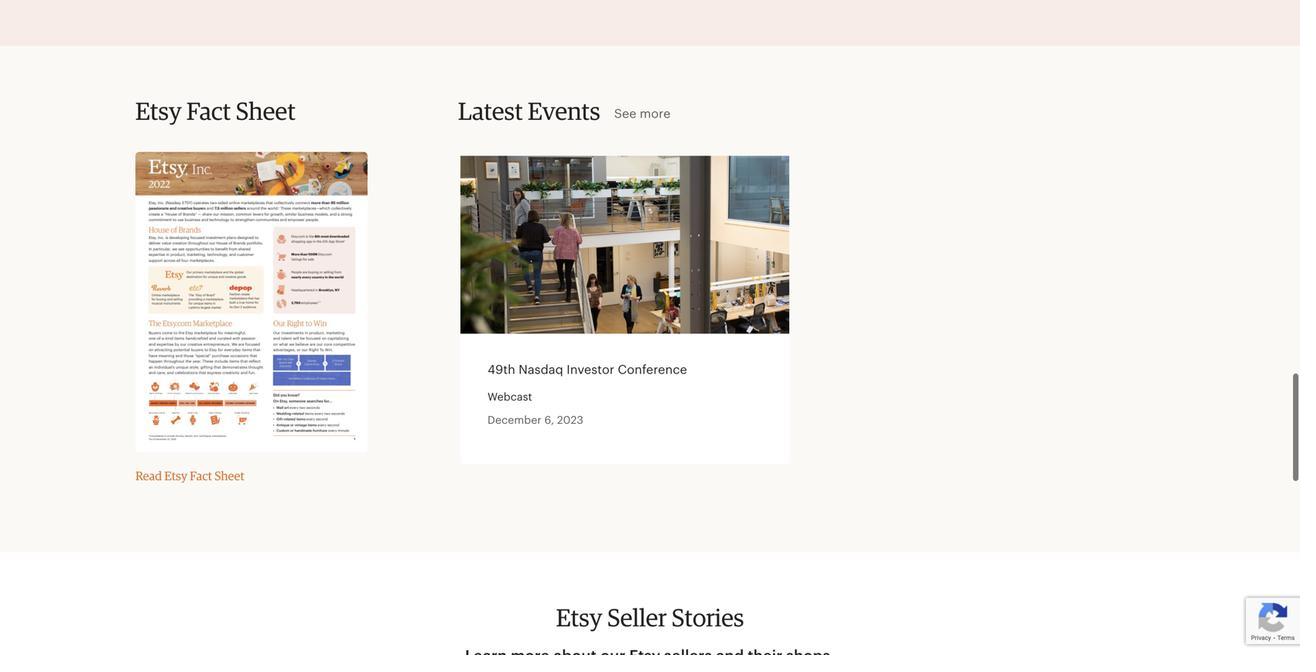 Task type: describe. For each thing, give the bounding box(es) containing it.
read etsy fact sheet
[[135, 471, 244, 483]]

49th
[[488, 364, 515, 376]]

latest
[[458, 100, 523, 125]]

0 vertical spatial fact
[[186, 100, 231, 125]]

etsy for etsy fact sheet
[[135, 100, 182, 125]]

more
[[640, 108, 671, 120]]

conference
[[618, 364, 687, 376]]

read
[[135, 471, 162, 483]]

nasdaq
[[519, 364, 563, 376]]

seller
[[607, 607, 667, 632]]

webcast
[[488, 392, 532, 403]]

0 vertical spatial sheet
[[236, 100, 296, 125]]

see more
[[614, 108, 671, 120]]

read etsy fact sheet link
[[135, 471, 244, 483]]

thumbnail image image
[[135, 152, 368, 453]]

1 vertical spatial etsy
[[164, 471, 187, 483]]

6,
[[544, 415, 554, 426]]

2023
[[557, 415, 583, 426]]

49th nasdaq investor conference
[[488, 364, 687, 376]]



Task type: locate. For each thing, give the bounding box(es) containing it.
fact
[[186, 100, 231, 125], [190, 471, 212, 483]]

webcast link
[[488, 392, 532, 403]]

etsy fact sheet
[[135, 100, 296, 125]]

1 vertical spatial fact
[[190, 471, 212, 483]]

49th nasdaq investor conference option
[[430, 156, 789, 465]]

etsy seller stories
[[556, 607, 744, 632]]

stories
[[672, 607, 744, 632]]

investor
[[567, 364, 614, 376]]

49th nasdaq investor conference link
[[488, 364, 687, 376]]

december
[[488, 415, 542, 426]]

events
[[528, 100, 600, 125]]

sheet
[[236, 100, 296, 125], [214, 471, 244, 483]]

see
[[614, 108, 636, 120]]

2 vertical spatial etsy
[[556, 607, 602, 632]]

etsy for etsy seller stories
[[556, 607, 602, 632]]

december 6, 2023
[[488, 415, 583, 426]]

latest events
[[458, 100, 600, 125]]

0 vertical spatial etsy
[[135, 100, 182, 125]]

see more link
[[614, 108, 671, 125]]

etsy
[[135, 100, 182, 125], [164, 471, 187, 483], [556, 607, 602, 632]]

1 vertical spatial sheet
[[214, 471, 244, 483]]



Task type: vqa. For each thing, say whether or not it's contained in the screenshot.
Meta
no



